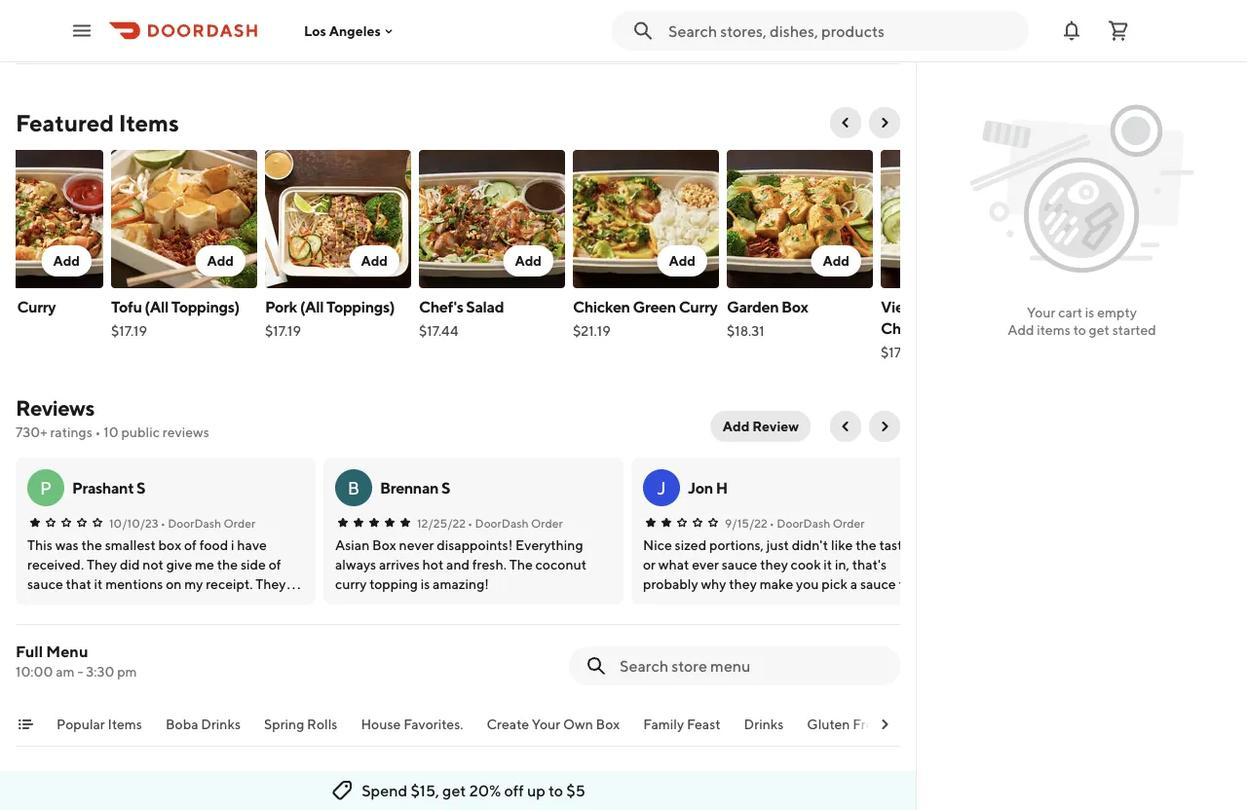 Task type: locate. For each thing, give the bounding box(es) containing it.
boba
[[166, 717, 198, 733]]

1 toppings) from the left
[[171, 298, 240, 316]]

$17.19 down tofu
[[111, 323, 147, 339]]

doordash
[[168, 517, 221, 530], [475, 517, 529, 530], [777, 517, 831, 530]]

0 horizontal spatial to
[[549, 782, 563, 801]]

• left 10
[[95, 424, 101, 441]]

1 vertical spatial your
[[532, 717, 561, 733]]

1 horizontal spatial get
[[1089, 322, 1110, 338]]

1 (all from the left
[[145, 298, 168, 316]]

1 vertical spatial chicken
[[881, 319, 938, 338]]

desserts
[[884, 717, 938, 733]]

add button
[[0, 146, 107, 353], [41, 246, 92, 277], [195, 246, 246, 277], [349, 246, 400, 277], [503, 246, 554, 277], [657, 246, 708, 277], [811, 246, 862, 277]]

0 vertical spatial your
[[1027, 305, 1056, 321]]

drinks right the boba
[[201, 717, 241, 733]]

empty
[[1098, 305, 1137, 321]]

0 vertical spatial items
[[119, 109, 179, 136]]

create
[[487, 717, 529, 733]]

drinks button
[[744, 715, 784, 747]]

0 horizontal spatial $17.44
[[419, 323, 459, 339]]

• doordash order
[[161, 517, 256, 530], [468, 517, 563, 530], [770, 517, 865, 530]]

0 horizontal spatial drinks
[[201, 717, 241, 733]]

(all
[[145, 298, 168, 316], [300, 298, 324, 316]]

$17.44
[[419, 323, 459, 339], [881, 345, 920, 361]]

(all inside tofu (all toppings) $17.19
[[145, 298, 168, 316]]

0 horizontal spatial chicken
[[573, 298, 630, 316]]

order for b
[[531, 517, 563, 530]]

toppings) for pork (all toppings)
[[326, 298, 395, 316]]

featured items
[[16, 109, 179, 136]]

family feast button
[[644, 715, 721, 747]]

1 horizontal spatial to
[[1074, 322, 1086, 338]]

• doordash order for j
[[770, 517, 865, 530]]

0 vertical spatial box
[[782, 298, 808, 316]]

2 doordash from the left
[[475, 517, 529, 530]]

$17.19 inside 'pork (all toppings) $17.19'
[[265, 323, 301, 339]]

730+
[[16, 424, 47, 441]]

1 $17.19 from the left
[[111, 323, 147, 339]]

chef's salad image
[[419, 150, 565, 288]]

0 horizontal spatial toppings)
[[171, 298, 240, 316]]

s for p
[[136, 479, 145, 498]]

(all inside 'pork (all toppings) $17.19'
[[300, 298, 324, 316]]

started
[[1113, 322, 1157, 338]]

toppings) inside 'pork (all toppings) $17.19'
[[326, 298, 395, 316]]

add inside button
[[723, 419, 750, 435]]

feast
[[687, 717, 721, 733]]

$17.44 inside chef's salad $17.44
[[419, 323, 459, 339]]

• for p
[[161, 517, 165, 530]]

full menu 10:00 am - 3:30 pm
[[16, 643, 137, 680]]

get
[[1089, 322, 1110, 338], [443, 782, 466, 801]]

1 vertical spatial $17.44
[[881, 345, 920, 361]]

1 s from the left
[[136, 479, 145, 498]]

toppings) inside tofu (all toppings) $17.19
[[171, 298, 240, 316]]

0 horizontal spatial $17.19
[[111, 323, 147, 339]]

chicken
[[573, 298, 630, 316], [881, 319, 938, 338]]

3 • doordash order from the left
[[770, 517, 865, 530]]

tofu
[[111, 298, 142, 316]]

los angeles
[[304, 23, 381, 39]]

order
[[224, 517, 256, 530], [531, 517, 563, 530], [833, 517, 865, 530]]

• right '10/10/23'
[[161, 517, 165, 530]]

items right featured
[[119, 109, 179, 136]]

1 horizontal spatial order
[[531, 517, 563, 530]]

3 doordash from the left
[[777, 517, 831, 530]]

3 order from the left
[[833, 517, 865, 530]]

0 horizontal spatial box
[[596, 717, 620, 733]]

• for j
[[770, 517, 775, 530]]

• right the '9/15/22'
[[770, 517, 775, 530]]

am
[[56, 664, 75, 680]]

angeles
[[329, 23, 381, 39]]

add
[[53, 253, 80, 269], [207, 253, 234, 269], [361, 253, 388, 269], [515, 253, 542, 269], [669, 253, 696, 269], [823, 253, 850, 269], [1008, 322, 1035, 338], [723, 419, 750, 435]]

prashant
[[72, 479, 134, 498]]

1 drinks from the left
[[201, 717, 241, 733]]

drinks down item search search box
[[744, 717, 784, 733]]

• doordash order right the '9/15/22'
[[770, 517, 865, 530]]

your
[[1027, 305, 1056, 321], [532, 717, 561, 733]]

next button of carousel image
[[877, 115, 893, 131]]

1 doordash from the left
[[168, 517, 221, 530]]

1 horizontal spatial $17.19
[[265, 323, 301, 339]]

2 $17.19 from the left
[[265, 323, 301, 339]]

tofu (all toppings) $17.19
[[111, 298, 240, 339]]

to right up
[[549, 782, 563, 801]]

s
[[136, 479, 145, 498], [441, 479, 450, 498]]

1 horizontal spatial toppings)
[[326, 298, 395, 316]]

1 • doordash order from the left
[[161, 517, 256, 530]]

0 horizontal spatial order
[[224, 517, 256, 530]]

1 order from the left
[[224, 517, 256, 530]]

1 horizontal spatial (all
[[300, 298, 324, 316]]

0 vertical spatial get
[[1089, 322, 1110, 338]]

notification bell image
[[1060, 19, 1084, 42]]

chicken green curry image
[[573, 150, 719, 288]]

s up 12/25/22
[[441, 479, 450, 498]]

0 horizontal spatial your
[[532, 717, 561, 733]]

toppings) right pork
[[326, 298, 395, 316]]

• doordash order right '10/10/23'
[[161, 517, 256, 530]]

1 horizontal spatial • doordash order
[[468, 517, 563, 530]]

items inside button
[[108, 717, 142, 733]]

doordash for j
[[777, 517, 831, 530]]

previous image
[[838, 419, 854, 435]]

to for items
[[1074, 322, 1086, 338]]

• doordash order for b
[[468, 517, 563, 530]]

Item Search search field
[[620, 656, 885, 677]]

0 items, open order cart image
[[1107, 19, 1131, 42]]

box inside button
[[596, 717, 620, 733]]

1 vertical spatial box
[[596, 717, 620, 733]]

reviews
[[163, 424, 209, 441]]

1 horizontal spatial $17.44
[[881, 345, 920, 361]]

2 (all from the left
[[300, 298, 324, 316]]

add review
[[723, 419, 799, 435]]

vietnamese
[[881, 298, 963, 316]]

•
[[95, 424, 101, 441], [161, 517, 165, 530], [468, 517, 473, 530], [770, 517, 775, 530]]

chicken inside chicken green curry $21.19
[[573, 298, 630, 316]]

los angeles button
[[304, 23, 397, 39]]

brennan s
[[380, 479, 450, 498]]

1 horizontal spatial your
[[1027, 305, 1056, 321]]

$17.19
[[111, 323, 147, 339], [265, 323, 301, 339]]

box right garden
[[782, 298, 808, 316]]

chicken curry image
[[0, 150, 103, 288]]

your left own
[[532, 717, 561, 733]]

1 vertical spatial to
[[549, 782, 563, 801]]

toppings)
[[171, 298, 240, 316], [326, 298, 395, 316]]

$17.44 down vietnamese
[[881, 345, 920, 361]]

box
[[782, 298, 808, 316], [596, 717, 620, 733]]

0 horizontal spatial doordash
[[168, 517, 221, 530]]

s for b
[[441, 479, 450, 498]]

0 vertical spatial chicken
[[573, 298, 630, 316]]

2 order from the left
[[531, 517, 563, 530]]

(all right pork
[[300, 298, 324, 316]]

0 vertical spatial to
[[1074, 322, 1086, 338]]

$17.19 inside tofu (all toppings) $17.19
[[111, 323, 147, 339]]

spring
[[264, 717, 304, 733]]

1 horizontal spatial chicken
[[881, 319, 938, 338]]

your up items
[[1027, 305, 1056, 321]]

2 horizontal spatial doordash
[[777, 517, 831, 530]]

los
[[304, 23, 326, 39]]

boba drinks button
[[166, 715, 241, 747]]

doordash right 12/25/22
[[475, 517, 529, 530]]

items for featured items
[[119, 109, 179, 136]]

order for p
[[224, 517, 256, 530]]

1 horizontal spatial box
[[782, 298, 808, 316]]

get down is
[[1089, 322, 1110, 338]]

$17.19 for pork
[[265, 323, 301, 339]]

• right 12/25/22
[[468, 517, 473, 530]]

to
[[1074, 322, 1086, 338], [549, 782, 563, 801]]

to down cart
[[1074, 322, 1086, 338]]

2 s from the left
[[441, 479, 450, 498]]

popular
[[57, 717, 105, 733]]

$17.44 inside the vietnamese hot chicken $17.44
[[881, 345, 920, 361]]

box right own
[[596, 717, 620, 733]]

add for garden box image
[[823, 253, 850, 269]]

2 horizontal spatial order
[[833, 517, 865, 530]]

• doordash order for p
[[161, 517, 256, 530]]

create your own box
[[487, 717, 620, 733]]

chef's salad $17.44
[[419, 298, 504, 339]]

add for pork (all toppings) image
[[361, 253, 388, 269]]

doordash for b
[[475, 517, 529, 530]]

family feast
[[644, 717, 721, 733]]

items
[[1037, 322, 1071, 338]]

$21.19
[[573, 323, 611, 339]]

2 • doordash order from the left
[[468, 517, 563, 530]]

items right "popular"
[[108, 717, 142, 733]]

box inside garden box $18.31
[[782, 298, 808, 316]]

items for popular items
[[108, 717, 142, 733]]

doordash right the '9/15/22'
[[777, 517, 831, 530]]

jon
[[688, 479, 713, 498]]

green
[[633, 298, 676, 316]]

chicken up $21.19
[[573, 298, 630, 316]]

2 toppings) from the left
[[326, 298, 395, 316]]

0 horizontal spatial get
[[443, 782, 466, 801]]

doordash right '10/10/23'
[[168, 517, 221, 530]]

pork (all toppings) image
[[265, 150, 411, 288]]

0 horizontal spatial (all
[[145, 298, 168, 316]]

add for tofu (all toppings) image on the top left of page
[[207, 253, 234, 269]]

to inside your cart is empty add items to get started
[[1074, 322, 1086, 338]]

order for j
[[833, 517, 865, 530]]

reviews link
[[16, 396, 94, 421]]

$17.19 down pork
[[265, 323, 301, 339]]

toppings) left pork
[[171, 298, 240, 316]]

items inside heading
[[119, 109, 179, 136]]

$17.44 down the chef's
[[419, 323, 459, 339]]

0 horizontal spatial s
[[136, 479, 145, 498]]

chicken green curry $21.19
[[573, 298, 718, 339]]

0 horizontal spatial • doordash order
[[161, 517, 256, 530]]

1 horizontal spatial s
[[441, 479, 450, 498]]

chicken down vietnamese
[[881, 319, 938, 338]]

drinks
[[201, 717, 241, 733], [744, 717, 784, 733]]

1 horizontal spatial doordash
[[475, 517, 529, 530]]

2 horizontal spatial • doordash order
[[770, 517, 865, 530]]

cart
[[1059, 305, 1083, 321]]

0 vertical spatial $17.44
[[419, 323, 459, 339]]

10
[[104, 424, 119, 441]]

1 horizontal spatial drinks
[[744, 717, 784, 733]]

featured
[[16, 109, 114, 136]]

(all right tofu
[[145, 298, 168, 316]]

get right "$15,"
[[443, 782, 466, 801]]

toppings) for tofu (all toppings)
[[171, 298, 240, 316]]

1 vertical spatial items
[[108, 717, 142, 733]]

• doordash order right 12/25/22
[[468, 517, 563, 530]]

s up '10/10/23'
[[136, 479, 145, 498]]



Task type: describe. For each thing, give the bounding box(es) containing it.
pork
[[265, 298, 297, 316]]

$18.31
[[727, 323, 765, 339]]

• for b
[[468, 517, 473, 530]]

house favorites.
[[361, 717, 463, 733]]

up
[[527, 782, 546, 801]]

prashant s
[[72, 479, 145, 498]]

menu
[[46, 643, 88, 661]]

next image
[[877, 419, 893, 435]]

house favorites. button
[[361, 715, 463, 747]]

garden
[[727, 298, 779, 316]]

12/25/22
[[417, 517, 466, 530]]

get inside your cart is empty add items to get started
[[1089, 322, 1110, 338]]

your inside button
[[532, 717, 561, 733]]

your inside your cart is empty add items to get started
[[1027, 305, 1056, 321]]

hot
[[966, 298, 993, 316]]

chicken inside the vietnamese hot chicken $17.44
[[881, 319, 938, 338]]

scroll menu navigation right image
[[877, 717, 893, 733]]

chef's
[[419, 298, 463, 316]]

spring rolls button
[[264, 715, 338, 747]]

house
[[361, 717, 401, 733]]

favorites.
[[404, 717, 463, 733]]

spend $15, get 20% off up to $5
[[362, 782, 586, 801]]

full
[[16, 643, 43, 661]]

3:30
[[86, 664, 114, 680]]

is
[[1086, 305, 1095, 321]]

garden box image
[[727, 150, 873, 288]]

show menu categories image
[[18, 717, 33, 733]]

create your own box button
[[487, 715, 620, 747]]

-
[[77, 664, 83, 680]]

garden box $18.31
[[727, 298, 808, 339]]

pm
[[117, 664, 137, 680]]

h
[[716, 479, 728, 498]]

add for chef's salad image
[[515, 253, 542, 269]]

open menu image
[[70, 19, 94, 42]]

add button for pork (all toppings)
[[349, 246, 400, 277]]

tofu (all toppings) image
[[111, 150, 257, 288]]

off
[[504, 782, 524, 801]]

jon h
[[688, 479, 728, 498]]

j
[[657, 478, 666, 499]]

add for chicken curry image
[[53, 253, 80, 269]]

Store search: begin typing to search for stores available on DoorDash text field
[[669, 20, 1017, 41]]

(all for pork
[[300, 298, 324, 316]]

popular items
[[57, 717, 142, 733]]

boba drinks
[[166, 717, 241, 733]]

add button for garden box
[[811, 246, 862, 277]]

ratings
[[50, 424, 92, 441]]

spend
[[362, 782, 408, 801]]

gluten free desserts button
[[807, 715, 938, 747]]

10:00
[[16, 664, 53, 680]]

rolls
[[307, 717, 338, 733]]

10/10/23
[[109, 517, 159, 530]]

$15,
[[411, 782, 439, 801]]

add for chicken green curry image
[[669, 253, 696, 269]]

reviews
[[16, 396, 94, 421]]

salad
[[466, 298, 504, 316]]

free
[[853, 717, 881, 733]]

• inside reviews 730+ ratings • 10 public reviews
[[95, 424, 101, 441]]

to for up
[[549, 782, 563, 801]]

(all for tofu
[[145, 298, 168, 316]]

pork (all toppings) $17.19
[[265, 298, 395, 339]]

reviews 730+ ratings • 10 public reviews
[[16, 396, 209, 441]]

$17.19 for tofu
[[111, 323, 147, 339]]

curry
[[679, 298, 718, 316]]

gluten free desserts
[[807, 717, 938, 733]]

add review button
[[711, 411, 811, 442]]

1 vertical spatial get
[[443, 782, 466, 801]]

p
[[40, 478, 52, 499]]

doordash for p
[[168, 517, 221, 530]]

brennan
[[380, 479, 439, 498]]

public
[[121, 424, 160, 441]]

$5
[[567, 782, 586, 801]]

previous button of carousel image
[[838, 115, 854, 131]]

gluten
[[807, 717, 850, 733]]

featured items heading
[[16, 107, 179, 138]]

own
[[563, 717, 593, 733]]

vietnamese hot chicken $17.44
[[881, 298, 993, 361]]

family
[[644, 717, 684, 733]]

2 drinks from the left
[[744, 717, 784, 733]]

20%
[[469, 782, 501, 801]]

popular items button
[[57, 715, 142, 747]]

b
[[348, 478, 360, 499]]

add button for tofu (all toppings)
[[195, 246, 246, 277]]

spring rolls
[[264, 717, 338, 733]]

drinks inside button
[[201, 717, 241, 733]]

review
[[753, 419, 799, 435]]

add inside your cart is empty add items to get started
[[1008, 322, 1035, 338]]

add button for chef's salad
[[503, 246, 554, 277]]

9/15/22
[[725, 517, 768, 530]]

your cart is empty add items to get started
[[1008, 305, 1157, 338]]

add button for chicken green curry
[[657, 246, 708, 277]]



Task type: vqa. For each thing, say whether or not it's contained in the screenshot.
first the (All from the right
yes



